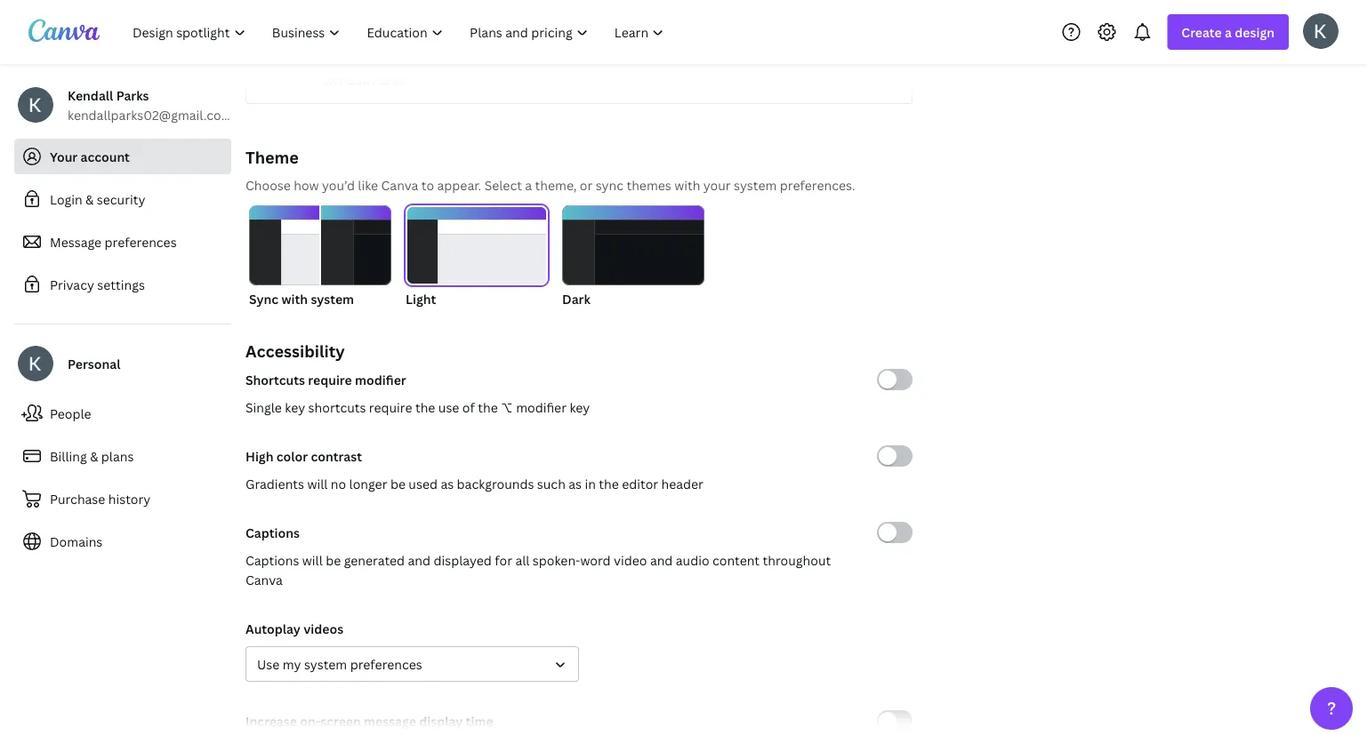 Task type: vqa. For each thing, say whether or not it's contained in the screenshot.
the topmost "a"
yes



Task type: describe. For each thing, give the bounding box(es) containing it.
will for no
[[307, 476, 328, 493]]

with inside button
[[282, 291, 308, 307]]

videos
[[304, 621, 344, 638]]

people link
[[14, 396, 231, 432]]

with inside theme choose how you'd like canva to appear. select a theme, or sync themes with your system preferences.
[[675, 177, 701, 194]]

a inside create a design dropdown button
[[1225, 24, 1232, 40]]

purchase history link
[[14, 481, 231, 517]]

captions for captions will be generated and displayed for all spoken-word video and audio content throughout canva
[[246, 552, 299, 569]]

audio
[[676, 552, 710, 569]]

billing & plans link
[[14, 439, 231, 474]]

settings
[[97, 276, 145, 293]]

autoplay
[[246, 621, 301, 638]]

top level navigation element
[[121, 14, 679, 50]]

captions will be generated and displayed for all spoken-word video and audio content throughout canva
[[246, 552, 831, 589]]

kendall parks
[[325, 71, 405, 88]]

purchase
[[50, 491, 105, 508]]

screen
[[321, 713, 361, 730]]

header
[[662, 476, 704, 493]]

increase on-screen message display time
[[246, 713, 493, 730]]

dark
[[562, 291, 591, 307]]

time
[[466, 713, 493, 730]]

my
[[283, 656, 301, 673]]

theme
[[246, 146, 299, 168]]

Use my system preferences button
[[246, 647, 579, 683]]

billing & plans
[[50, 448, 134, 465]]

to
[[422, 177, 434, 194]]

design
[[1235, 24, 1275, 40]]

themes
[[627, 177, 672, 194]]

your
[[50, 148, 78, 165]]

generated
[[344, 552, 405, 569]]

kendall parks kendallparks02@gmail.com
[[68, 87, 233, 123]]

accessibility
[[246, 340, 345, 362]]

use my system preferences
[[257, 656, 422, 673]]

display
[[419, 713, 463, 730]]

of
[[463, 399, 475, 416]]

shortcuts require modifier
[[246, 372, 406, 388]]

privacy settings
[[50, 276, 145, 293]]

0 horizontal spatial require
[[308, 372, 352, 388]]

preferences.
[[780, 177, 856, 194]]

your
[[704, 177, 731, 194]]

sync
[[249, 291, 279, 307]]

such
[[537, 476, 566, 493]]

kendall parks image
[[1304, 13, 1339, 49]]

plans
[[101, 448, 134, 465]]

⌥
[[501, 399, 513, 416]]

2 and from the left
[[650, 552, 673, 569]]

parks for kendall parks kendallparks02@gmail.com
[[116, 87, 149, 104]]

contrast
[[311, 448, 362, 465]]

account
[[81, 148, 130, 165]]

gradients
[[246, 476, 304, 493]]

system for use my system preferences
[[304, 656, 347, 673]]

1 vertical spatial require
[[369, 399, 412, 416]]

no
[[331, 476, 346, 493]]

use
[[257, 656, 280, 673]]

all
[[516, 552, 530, 569]]

high color contrast
[[246, 448, 362, 465]]

1 vertical spatial modifier
[[516, 399, 567, 416]]

color
[[277, 448, 308, 465]]

message
[[364, 713, 416, 730]]

throughout
[[763, 552, 831, 569]]

sync with system
[[249, 291, 354, 307]]

security
[[97, 191, 145, 208]]

domains
[[50, 534, 103, 550]]

login & security link
[[14, 182, 231, 217]]

in
[[585, 476, 596, 493]]

displayed
[[434, 552, 492, 569]]

1 horizontal spatial be
[[391, 476, 406, 493]]

people
[[50, 405, 91, 422]]

a inside theme choose how you'd like canva to appear. select a theme, or sync themes with your system preferences.
[[525, 177, 532, 194]]

word
[[581, 552, 611, 569]]

login & security
[[50, 191, 145, 208]]

create a design button
[[1168, 14, 1289, 50]]



Task type: locate. For each thing, give the bounding box(es) containing it.
1 horizontal spatial the
[[478, 399, 498, 416]]

kendall up your account
[[68, 87, 113, 104]]

on-
[[300, 713, 321, 730]]

& for login
[[86, 191, 94, 208]]

as left in
[[569, 476, 582, 493]]

purchase history
[[50, 491, 151, 508]]

2 captions from the top
[[246, 552, 299, 569]]

0 horizontal spatial kendall
[[68, 87, 113, 104]]

preferences up 'privacy settings' link
[[105, 234, 177, 251]]

require up the shortcuts
[[308, 372, 352, 388]]

be left used
[[391, 476, 406, 493]]

1 horizontal spatial key
[[570, 399, 590, 416]]

0 vertical spatial captions
[[246, 525, 300, 542]]

0 vertical spatial modifier
[[355, 372, 406, 388]]

1 vertical spatial preferences
[[350, 656, 422, 673]]

Sync with system button
[[249, 206, 392, 309]]

0 vertical spatial preferences
[[105, 234, 177, 251]]

as
[[441, 476, 454, 493], [569, 476, 582, 493]]

1 vertical spatial &
[[90, 448, 98, 465]]

like
[[358, 177, 378, 194]]

system right my
[[304, 656, 347, 673]]

domains link
[[14, 524, 231, 560]]

a left "design"
[[1225, 24, 1232, 40]]

& left plans
[[90, 448, 98, 465]]

1 horizontal spatial as
[[569, 476, 582, 493]]

&
[[86, 191, 94, 208], [90, 448, 98, 465]]

captions down gradients
[[246, 525, 300, 542]]

autoplay videos
[[246, 621, 344, 638]]

shortcuts
[[246, 372, 305, 388]]

2 vertical spatial system
[[304, 656, 347, 673]]

canva inside captions will be generated and displayed for all spoken-word video and audio content throughout canva
[[246, 572, 283, 589]]

& right 'login'
[[86, 191, 94, 208]]

0 vertical spatial canva
[[381, 177, 419, 194]]

your account
[[50, 148, 130, 165]]

create a design
[[1182, 24, 1275, 40]]

content
[[713, 552, 760, 569]]

parks inside kendall parks kendallparks02@gmail.com
[[116, 87, 149, 104]]

Light button
[[406, 206, 548, 309]]

kendall down top level navigation element
[[325, 71, 370, 88]]

the left use
[[416, 399, 436, 416]]

preferences
[[105, 234, 177, 251], [350, 656, 422, 673]]

0 horizontal spatial as
[[441, 476, 454, 493]]

modifier right ⌥
[[516, 399, 567, 416]]

& for billing
[[90, 448, 98, 465]]

you'd
[[322, 177, 355, 194]]

require right the shortcuts
[[369, 399, 412, 416]]

1 horizontal spatial preferences
[[350, 656, 422, 673]]

or
[[580, 177, 593, 194]]

Dark button
[[562, 206, 705, 309]]

message
[[50, 234, 102, 251]]

captions inside captions will be generated and displayed for all spoken-word video and audio content throughout canva
[[246, 552, 299, 569]]

history
[[108, 491, 151, 508]]

1 vertical spatial canva
[[246, 572, 283, 589]]

kendall for kendall parks kendallparks02@gmail.com
[[68, 87, 113, 104]]

kendallparks02@gmail.com
[[68, 106, 233, 123]]

theme,
[[535, 177, 577, 194]]

1 horizontal spatial kendall
[[325, 71, 370, 88]]

canva left to
[[381, 177, 419, 194]]

with left your
[[675, 177, 701, 194]]

0 vertical spatial &
[[86, 191, 94, 208]]

use
[[439, 399, 460, 416]]

canva
[[381, 177, 419, 194], [246, 572, 283, 589]]

the right in
[[599, 476, 619, 493]]

1 key from the left
[[285, 399, 305, 416]]

0 vertical spatial be
[[391, 476, 406, 493]]

0 horizontal spatial key
[[285, 399, 305, 416]]

login
[[50, 191, 82, 208]]

sync
[[596, 177, 624, 194]]

modifier up "single key shortcuts require the use of the ⌥ modifier key"
[[355, 372, 406, 388]]

billing
[[50, 448, 87, 465]]

1 horizontal spatial require
[[369, 399, 412, 416]]

parks for kendall parks
[[373, 71, 405, 88]]

light
[[406, 291, 436, 307]]

privacy
[[50, 276, 94, 293]]

1 vertical spatial system
[[311, 291, 354, 307]]

will left no
[[307, 476, 328, 493]]

captions for captions
[[246, 525, 300, 542]]

be inside captions will be generated and displayed for all spoken-word video and audio content throughout canva
[[326, 552, 341, 569]]

1 horizontal spatial canva
[[381, 177, 419, 194]]

message preferences
[[50, 234, 177, 251]]

2 key from the left
[[570, 399, 590, 416]]

editor
[[622, 476, 659, 493]]

the
[[416, 399, 436, 416], [478, 399, 498, 416], [599, 476, 619, 493]]

privacy settings link
[[14, 267, 231, 303]]

and right video
[[650, 552, 673, 569]]

0 horizontal spatial preferences
[[105, 234, 177, 251]]

for
[[495, 552, 513, 569]]

1 horizontal spatial modifier
[[516, 399, 567, 416]]

with right 'sync'
[[282, 291, 308, 307]]

0 horizontal spatial canva
[[246, 572, 283, 589]]

will inside captions will be generated and displayed for all spoken-word video and audio content throughout canva
[[302, 552, 323, 569]]

system for sync with system
[[311, 291, 354, 307]]

video
[[614, 552, 647, 569]]

0 vertical spatial require
[[308, 372, 352, 388]]

your account link
[[14, 139, 231, 174]]

kendall for kendall parks
[[325, 71, 370, 88]]

key right ⌥
[[570, 399, 590, 416]]

0 vertical spatial will
[[307, 476, 328, 493]]

will for be
[[302, 552, 323, 569]]

and left displayed
[[408, 552, 431, 569]]

1 vertical spatial will
[[302, 552, 323, 569]]

choose
[[246, 177, 291, 194]]

1 vertical spatial be
[[326, 552, 341, 569]]

and
[[408, 552, 431, 569], [650, 552, 673, 569]]

longer
[[349, 476, 388, 493]]

system inside button
[[311, 291, 354, 307]]

gradients will no longer be used as backgrounds such as in the editor header
[[246, 476, 704, 493]]

0 horizontal spatial the
[[416, 399, 436, 416]]

with
[[675, 177, 701, 194], [282, 291, 308, 307]]

single
[[246, 399, 282, 416]]

spoken-
[[533, 552, 581, 569]]

1 horizontal spatial with
[[675, 177, 701, 194]]

captions up autoplay on the bottom of page
[[246, 552, 299, 569]]

1 horizontal spatial and
[[650, 552, 673, 569]]

kendall
[[325, 71, 370, 88], [68, 87, 113, 104]]

1 horizontal spatial parks
[[373, 71, 405, 88]]

personal
[[68, 356, 121, 372]]

0 horizontal spatial with
[[282, 291, 308, 307]]

preferences inside the message preferences link
[[105, 234, 177, 251]]

0 horizontal spatial parks
[[116, 87, 149, 104]]

message preferences link
[[14, 224, 231, 260]]

increase
[[246, 713, 297, 730]]

appear.
[[437, 177, 482, 194]]

a right select
[[525, 177, 532, 194]]

parks up kendallparks02@gmail.com
[[116, 87, 149, 104]]

key
[[285, 399, 305, 416], [570, 399, 590, 416]]

parks
[[373, 71, 405, 88], [116, 87, 149, 104]]

0 vertical spatial with
[[675, 177, 701, 194]]

2 as from the left
[[569, 476, 582, 493]]

canva inside theme choose how you'd like canva to appear. select a theme, or sync themes with your system preferences.
[[381, 177, 419, 194]]

single key shortcuts require the use of the ⌥ modifier key
[[246, 399, 590, 416]]

will left generated
[[302, 552, 323, 569]]

1 as from the left
[[441, 476, 454, 493]]

canva up autoplay on the bottom of page
[[246, 572, 283, 589]]

require
[[308, 372, 352, 388], [369, 399, 412, 416]]

used
[[409, 476, 438, 493]]

system up accessibility
[[311, 291, 354, 307]]

0 horizontal spatial modifier
[[355, 372, 406, 388]]

0 horizontal spatial be
[[326, 552, 341, 569]]

backgrounds
[[457, 476, 534, 493]]

0 horizontal spatial a
[[525, 177, 532, 194]]

system
[[734, 177, 777, 194], [311, 291, 354, 307], [304, 656, 347, 673]]

2 horizontal spatial the
[[599, 476, 619, 493]]

theme choose how you'd like canva to appear. select a theme, or sync themes with your system preferences.
[[246, 146, 856, 194]]

preferences inside use my system preferences button
[[350, 656, 422, 673]]

0 vertical spatial system
[[734, 177, 777, 194]]

1 and from the left
[[408, 552, 431, 569]]

system inside theme choose how you'd like canva to appear. select a theme, or sync themes with your system preferences.
[[734, 177, 777, 194]]

kendall inside kendall parks kendallparks02@gmail.com
[[68, 87, 113, 104]]

high
[[246, 448, 274, 465]]

1 vertical spatial captions
[[246, 552, 299, 569]]

system right your
[[734, 177, 777, 194]]

modifier
[[355, 372, 406, 388], [516, 399, 567, 416]]

1 vertical spatial with
[[282, 291, 308, 307]]

key right single
[[285, 399, 305, 416]]

captions
[[246, 525, 300, 542], [246, 552, 299, 569]]

parks down top level navigation element
[[373, 71, 405, 88]]

1 horizontal spatial a
[[1225, 24, 1232, 40]]

be
[[391, 476, 406, 493], [326, 552, 341, 569]]

be left generated
[[326, 552, 341, 569]]

1 captions from the top
[[246, 525, 300, 542]]

system inside button
[[304, 656, 347, 673]]

1 vertical spatial a
[[525, 177, 532, 194]]

0 vertical spatial a
[[1225, 24, 1232, 40]]

preferences up message
[[350, 656, 422, 673]]

select
[[485, 177, 522, 194]]

as right used
[[441, 476, 454, 493]]

0 horizontal spatial and
[[408, 552, 431, 569]]

create
[[1182, 24, 1222, 40]]

shortcuts
[[308, 399, 366, 416]]

how
[[294, 177, 319, 194]]

the left ⌥
[[478, 399, 498, 416]]



